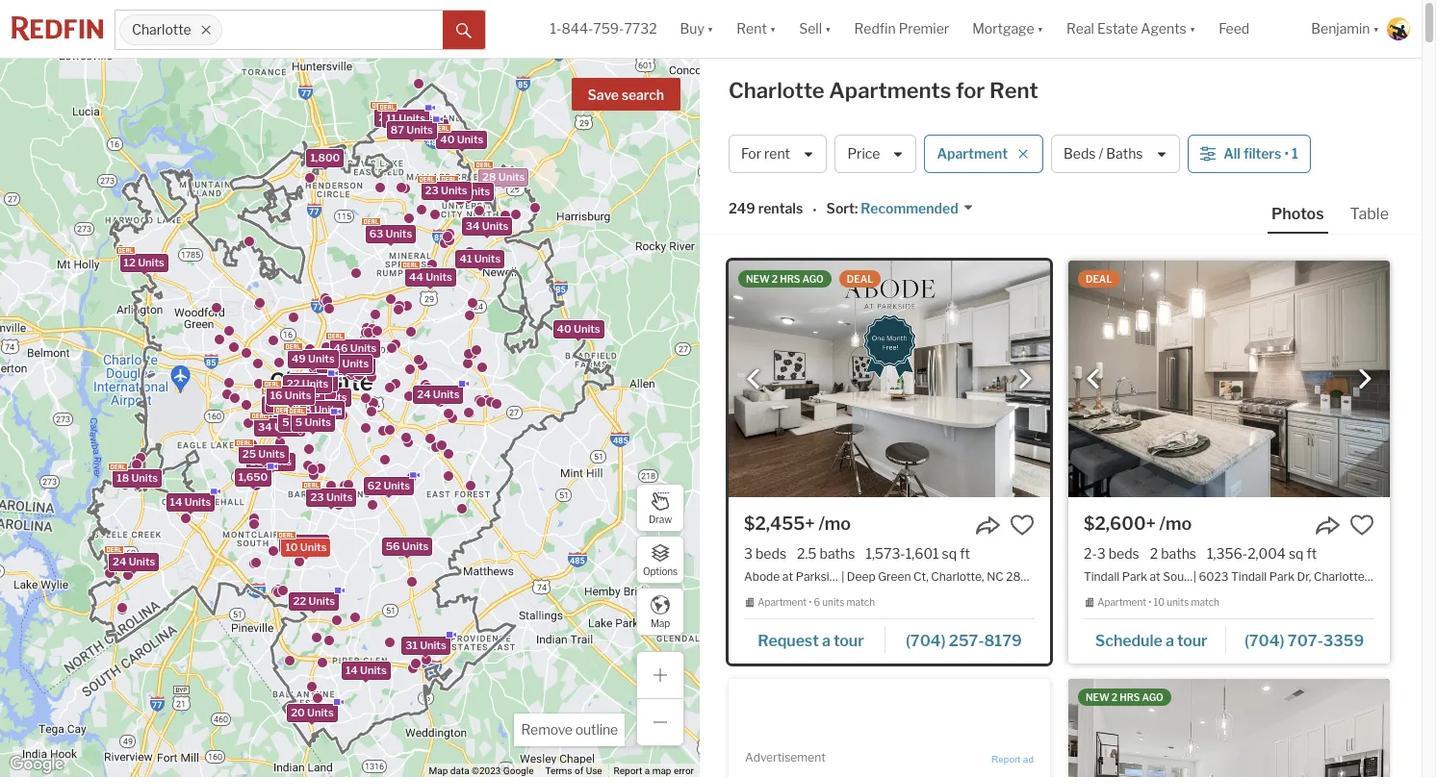 Task type: describe. For each thing, give the bounding box(es) containing it.
2.5 baths
[[797, 546, 855, 562]]

39 units
[[304, 390, 347, 404]]

0 horizontal spatial 14
[[169, 495, 182, 508]]

2.5
[[797, 546, 817, 562]]

0 vertical spatial 12
[[123, 256, 135, 269]]

map for map data ©2023 google
[[429, 766, 448, 777]]

1 horizontal spatial hrs
[[1120, 692, 1140, 703]]

10 units
[[285, 540, 326, 554]]

2 park from the left
[[1269, 570, 1295, 585]]

6023
[[1199, 570, 1229, 585]]

terms of use link
[[545, 766, 602, 777]]

google
[[503, 766, 534, 777]]

abode at parkside | deep green ct, charlotte, nc 28269
[[744, 570, 1043, 585]]

request a tour
[[758, 632, 864, 650]]

1 vertical spatial 34
[[257, 420, 272, 434]]

2 at from the left
[[1150, 570, 1161, 585]]

save search
[[588, 87, 664, 103]]

1 horizontal spatial 25
[[277, 386, 291, 400]]

apartment for $2,455+ /mo
[[758, 597, 807, 609]]

0 vertical spatial 15
[[292, 375, 304, 388]]

remove charlotte image
[[201, 24, 212, 36]]

1 vertical spatial 25 units
[[242, 448, 284, 461]]

2 inside map region
[[296, 383, 303, 396]]

1 horizontal spatial new 2 hrs ago
[[1086, 692, 1164, 703]]

0 horizontal spatial 16
[[250, 455, 262, 469]]

all filters • 1 button
[[1188, 135, 1311, 173]]

report ad button
[[992, 755, 1034, 769]]

sort :
[[826, 201, 858, 217]]

1 vertical spatial 22 units
[[293, 594, 335, 608]]

sell ▾ button
[[799, 0, 831, 58]]

▾ for rent ▾
[[770, 21, 776, 37]]

terms of use
[[545, 766, 602, 777]]

report for report ad
[[992, 755, 1020, 765]]

• down parkside
[[809, 597, 812, 609]]

remove outline
[[521, 722, 618, 738]]

a for $2,455+
[[822, 632, 831, 650]]

recommended
[[861, 201, 958, 217]]

(704) for $2,455+ /mo
[[906, 632, 946, 650]]

/
[[1099, 146, 1103, 162]]

table
[[1350, 205, 1389, 223]]

170 units
[[320, 357, 368, 371]]

1
[[1292, 146, 1298, 162]]

charlotte for charlotte
[[132, 22, 191, 38]]

6 inside map region
[[408, 121, 415, 135]]

2 up tindall park at southpark
[[1150, 546, 1158, 562]]

tindall park at southpark
[[1084, 570, 1221, 585]]

1 horizontal spatial 24
[[378, 110, 392, 124]]

2 deal from the left
[[1086, 273, 1112, 285]]

apartment button
[[925, 135, 1043, 173]]

favorite button checkbox
[[1010, 513, 1035, 538]]

0 vertical spatial ago
[[802, 273, 824, 285]]

save search button
[[571, 78, 681, 111]]

request
[[758, 632, 819, 650]]

map for map
[[651, 617, 670, 629]]

baths
[[1106, 146, 1143, 162]]

error
[[674, 766, 694, 777]]

1,573-1,601 sq ft
[[866, 546, 970, 562]]

1 vertical spatial 40 units
[[556, 322, 600, 336]]

0 horizontal spatial 40 units
[[440, 133, 483, 146]]

0 vertical spatial 16 units
[[270, 389, 311, 402]]

20 units
[[290, 706, 333, 720]]

request a tour button
[[744, 625, 885, 654]]

1 horizontal spatial 34
[[465, 219, 479, 233]]

257-
[[949, 632, 984, 650]]

photo of 6023 tindall park dr, charlotte, nc 28210 image
[[1068, 261, 1390, 498]]

1 horizontal spatial rent
[[989, 78, 1038, 103]]

redfin premier
[[854, 21, 949, 37]]

| 6023 tindall park dr, charlotte, nc 28210
[[1193, 570, 1424, 585]]

for
[[741, 146, 761, 162]]

0 vertical spatial 24 units
[[378, 110, 420, 124]]

apartment for $2,600+ /mo
[[1097, 597, 1147, 609]]

$2,455+
[[744, 514, 815, 534]]

benjamin ▾
[[1311, 21, 1379, 37]]

1 vertical spatial 15
[[270, 409, 282, 422]]

39
[[304, 390, 318, 404]]

• inside button
[[1284, 146, 1289, 162]]

46
[[333, 341, 347, 355]]

1 horizontal spatial 40
[[556, 322, 571, 336]]

844-
[[562, 21, 593, 37]]

report ad
[[992, 755, 1034, 765]]

0 vertical spatial 14 units
[[169, 495, 211, 508]]

• inside 249 rentals •
[[813, 202, 817, 218]]

sell ▾
[[799, 21, 831, 37]]

1,650
[[238, 470, 267, 484]]

remove outline button
[[514, 714, 625, 747]]

3359
[[1323, 632, 1364, 650]]

(704) for $2,600+ /mo
[[1245, 632, 1285, 650]]

44 units
[[409, 270, 452, 283]]

match for $2,600+ /mo
[[1191, 597, 1220, 609]]

report a map error
[[614, 766, 694, 777]]

photo of 6336 providence rd, charlotte, nc 28226 image
[[1068, 679, 1390, 778]]

match for $2,455+ /mo
[[847, 597, 875, 609]]

map region
[[0, 0, 791, 778]]

▾ for sell ▾
[[825, 21, 831, 37]]

buy
[[680, 21, 704, 37]]

baths for $2,455+ /mo
[[820, 546, 855, 562]]

abode
[[744, 570, 780, 585]]

1 nc from the left
[[987, 570, 1004, 585]]

photos button
[[1268, 204, 1346, 234]]

31
[[405, 639, 417, 652]]

6 units
[[408, 121, 444, 135]]

1 5 units from the left
[[282, 415, 318, 429]]

63
[[369, 226, 383, 240]]

$2,600+
[[1084, 514, 1156, 534]]

apartment • 6 units match
[[758, 597, 875, 609]]

benjamin
[[1311, 21, 1370, 37]]

▾ for mortgage ▾
[[1037, 21, 1043, 37]]

2 | from the left
[[1193, 570, 1196, 585]]

beds / baths button
[[1051, 135, 1180, 173]]

28 units
[[482, 170, 524, 183]]

rent
[[764, 146, 790, 162]]

170
[[320, 357, 340, 371]]

schedule a tour
[[1095, 632, 1208, 650]]

real estate agents ▾ button
[[1055, 0, 1207, 58]]

charlotte for charlotte apartments for rent
[[729, 78, 825, 103]]

tour for $2,455+ /mo
[[834, 632, 864, 650]]

0 vertical spatial 12 units
[[123, 256, 164, 269]]

rent ▾ button
[[737, 0, 776, 58]]

schedule
[[1095, 632, 1162, 650]]

2 down schedule
[[1112, 692, 1118, 703]]

submit search image
[[456, 23, 472, 38]]

outline
[[575, 722, 618, 738]]

price button
[[835, 135, 917, 173]]

buy ▾ button
[[680, 0, 714, 58]]

mortgage
[[972, 21, 1034, 37]]

1-844-759-7732
[[550, 21, 657, 37]]

23 units left 62
[[310, 490, 352, 504]]

estate
[[1097, 21, 1138, 37]]

1 horizontal spatial 6
[[814, 597, 820, 609]]

0 vertical spatial 15 units
[[292, 375, 333, 388]]

map
[[652, 766, 671, 777]]

2 units
[[296, 383, 331, 396]]

759-
[[593, 21, 624, 37]]

for
[[956, 78, 985, 103]]

(704) 707-3359 link
[[1227, 624, 1375, 656]]

photo of deep green ct, charlotte, nc 28269 image
[[729, 261, 1050, 498]]

$2,455+ /mo
[[744, 514, 851, 534]]

(704) 257-8179
[[906, 632, 1022, 650]]

1 horizontal spatial ago
[[1142, 692, 1164, 703]]

rent ▾ button
[[725, 0, 788, 58]]

0 horizontal spatial 34 units
[[257, 420, 300, 434]]

23 units left 56
[[282, 536, 324, 550]]

report for report a map error
[[614, 766, 642, 777]]

next button image
[[1016, 370, 1035, 389]]

1 vertical spatial 15 units
[[270, 409, 311, 422]]

price
[[847, 146, 880, 162]]

0 horizontal spatial hrs
[[780, 273, 800, 285]]

62 units
[[367, 479, 410, 492]]

0 vertical spatial 22 units
[[286, 377, 328, 391]]

2 beds from the left
[[1109, 546, 1139, 562]]

1 vertical spatial 24 units
[[417, 388, 459, 401]]

2 5 units from the left
[[295, 416, 331, 429]]

1 vertical spatial 12 units
[[331, 359, 371, 372]]



Task type: vqa. For each thing, say whether or not it's contained in the screenshot.
"Beds / Baths" button
yes



Task type: locate. For each thing, give the bounding box(es) containing it.
0 horizontal spatial 3
[[277, 389, 284, 402]]

ago down the rentals
[[802, 273, 824, 285]]

1 park from the left
[[1122, 570, 1147, 585]]

favorite button image for $2,600+ /mo
[[1350, 513, 1375, 538]]

remove
[[521, 722, 573, 738]]

1 vertical spatial new
[[1086, 692, 1110, 703]]

22 units up 8
[[286, 377, 328, 391]]

0 vertical spatial 25
[[277, 386, 291, 400]]

1 horizontal spatial at
[[1150, 570, 1161, 585]]

1 horizontal spatial 15
[[292, 375, 304, 388]]

11 units
[[386, 111, 425, 125]]

1 horizontal spatial charlotte
[[729, 78, 825, 103]]

next button image
[[1355, 370, 1375, 389]]

new 2 hrs ago down the rentals
[[746, 273, 824, 285]]

beds
[[756, 546, 786, 562], [1109, 546, 1139, 562]]

2 ▾ from the left
[[770, 21, 776, 37]]

15 down 3 units
[[270, 409, 282, 422]]

0 horizontal spatial sq
[[942, 546, 957, 562]]

0 vertical spatial rent
[[737, 21, 767, 37]]

at up apartment • 10 units match
[[1150, 570, 1161, 585]]

0 horizontal spatial 12
[[123, 256, 135, 269]]

1 5 from the left
[[282, 415, 289, 429]]

| left deep
[[841, 570, 844, 585]]

11
[[386, 111, 396, 125]]

0 horizontal spatial 14 units
[[169, 495, 211, 508]]

favorite button checkbox
[[1350, 513, 1375, 538]]

5 down 273 units
[[282, 415, 289, 429]]

baths up parkside
[[820, 546, 855, 562]]

charlotte,
[[931, 570, 984, 585], [1314, 570, 1367, 585]]

rentals
[[758, 201, 803, 217]]

units down parkside
[[822, 597, 845, 609]]

▾ for benjamin ▾
[[1373, 21, 1379, 37]]

1 vertical spatial 40
[[556, 322, 571, 336]]

273 units
[[265, 398, 314, 411]]

a down apartment • 10 units match
[[1166, 632, 1174, 650]]

1 horizontal spatial nc
[[1370, 570, 1386, 585]]

nc left 28210
[[1370, 570, 1386, 585]]

0 vertical spatial 40
[[440, 133, 454, 146]]

1 horizontal spatial 14 units
[[345, 664, 386, 678]]

mortgage ▾ button
[[961, 0, 1055, 58]]

apartment up schedule
[[1097, 597, 1147, 609]]

new down schedule
[[1086, 692, 1110, 703]]

tour down apartment • 10 units match
[[1177, 632, 1208, 650]]

19
[[272, 398, 284, 412]]

• down tindall park at southpark
[[1149, 597, 1152, 609]]

favorite button image
[[1010, 513, 1035, 538], [1350, 513, 1375, 538]]

2 ft from the left
[[1307, 546, 1317, 562]]

©2023
[[472, 766, 501, 777]]

/mo up 2.5 baths
[[819, 514, 851, 534]]

0 vertical spatial hrs
[[780, 273, 800, 285]]

• left 1
[[1284, 146, 1289, 162]]

▾ right 'mortgage'
[[1037, 21, 1043, 37]]

all filters • 1
[[1224, 146, 1298, 162]]

0 horizontal spatial favorite button image
[[1010, 513, 1035, 538]]

map down options
[[651, 617, 670, 629]]

2 vertical spatial 24
[[112, 555, 126, 568]]

apartment left remove apartment icon
[[937, 146, 1008, 162]]

new 2 hrs ago
[[746, 273, 824, 285], [1086, 692, 1164, 703]]

tour for $2,600+ /mo
[[1177, 632, 1208, 650]]

use
[[586, 766, 602, 777]]

5 left 8
[[295, 416, 302, 429]]

1 horizontal spatial 10
[[1154, 597, 1165, 609]]

0 horizontal spatial |
[[841, 570, 844, 585]]

12
[[123, 256, 135, 269], [331, 359, 343, 372], [269, 396, 281, 410]]

3 ▾ from the left
[[825, 21, 831, 37]]

(704) left 707-
[[1245, 632, 1285, 650]]

1 horizontal spatial beds
[[1109, 546, 1139, 562]]

1 tour from the left
[[834, 632, 864, 650]]

1 vertical spatial map
[[429, 766, 448, 777]]

report a map error link
[[614, 766, 694, 777]]

ago down the schedule a tour
[[1142, 692, 1164, 703]]

tindall down 2-3 beds
[[1084, 570, 1120, 585]]

2 baths
[[1150, 546, 1196, 562]]

mortgage ▾
[[972, 21, 1043, 37]]

0 horizontal spatial park
[[1122, 570, 1147, 585]]

a right request
[[822, 632, 831, 650]]

2 horizontal spatial a
[[1166, 632, 1174, 650]]

apartment • 10 units match
[[1097, 597, 1220, 609]]

1 horizontal spatial 3
[[744, 546, 753, 562]]

2 5 from the left
[[295, 416, 302, 429]]

2 tindall from the left
[[1231, 570, 1267, 585]]

tour down the apartment • 6 units match
[[834, 632, 864, 650]]

40 units
[[440, 133, 483, 146], [556, 322, 600, 336]]

249 rentals •
[[729, 201, 817, 218]]

of
[[575, 766, 583, 777]]

0 horizontal spatial beds
[[756, 546, 786, 562]]

1 vertical spatial 25
[[242, 448, 256, 461]]

0 horizontal spatial units
[[822, 597, 845, 609]]

5 units down 19 units
[[282, 415, 318, 429]]

ft for $2,455+ /mo
[[960, 546, 970, 562]]

dr,
[[1297, 570, 1311, 585]]

2 vertical spatial 24 units
[[112, 555, 155, 568]]

28
[[482, 170, 496, 183]]

(704) left 257-
[[906, 632, 946, 650]]

data
[[450, 766, 469, 777]]

22 down 10 units
[[293, 594, 306, 608]]

87 units
[[390, 122, 432, 136]]

deep
[[847, 570, 876, 585]]

previous button image
[[1084, 370, 1103, 389]]

49 units
[[291, 351, 334, 365]]

23
[[425, 184, 438, 197], [447, 184, 461, 197], [310, 490, 324, 504], [282, 536, 296, 550]]

/mo up 2 baths
[[1160, 514, 1192, 534]]

0 horizontal spatial tindall
[[1084, 570, 1120, 585]]

user photo image
[[1387, 17, 1410, 40]]

2 /mo from the left
[[1160, 514, 1192, 534]]

charlotte, right ct,
[[931, 570, 984, 585]]

draw
[[649, 514, 672, 525]]

advertisement
[[745, 751, 826, 765]]

/mo for $2,455+ /mo
[[819, 514, 851, 534]]

1 horizontal spatial |
[[1193, 570, 1196, 585]]

8179
[[984, 632, 1022, 650]]

0 horizontal spatial nc
[[987, 570, 1004, 585]]

1 favorite button image from the left
[[1010, 513, 1035, 538]]

| left 6023
[[1193, 570, 1196, 585]]

a left map
[[645, 766, 650, 777]]

units down southpark
[[1167, 597, 1189, 609]]

:
[[855, 201, 858, 217]]

1 units from the left
[[822, 597, 845, 609]]

87
[[390, 122, 404, 136]]

favorite button image up the "| 6023 tindall park dr, charlotte, nc 28210"
[[1350, 513, 1375, 538]]

beds down $2,600+
[[1109, 546, 1139, 562]]

sq up dr,
[[1289, 546, 1304, 562]]

new 2 hrs ago down schedule
[[1086, 692, 1164, 703]]

match down 6023
[[1191, 597, 1220, 609]]

sq for $2,600+ /mo
[[1289, 546, 1304, 562]]

map inside map 'button'
[[651, 617, 670, 629]]

18
[[116, 471, 129, 485]]

3 units
[[277, 389, 313, 402]]

google image
[[5, 753, 68, 778]]

6 right the 87
[[408, 121, 415, 135]]

map button
[[636, 588, 684, 636]]

0 horizontal spatial rent
[[737, 21, 767, 37]]

favorite button image up 28269
[[1010, 513, 1035, 538]]

a for $2,600+
[[1166, 632, 1174, 650]]

table button
[[1346, 204, 1393, 232]]

1 horizontal spatial favorite button image
[[1350, 513, 1375, 538]]

2 match from the left
[[1191, 597, 1220, 609]]

1 horizontal spatial (704)
[[1245, 632, 1285, 650]]

report left "ad"
[[992, 755, 1020, 765]]

2 vertical spatial 12
[[269, 396, 281, 410]]

2 tour from the left
[[1177, 632, 1208, 650]]

0 horizontal spatial /mo
[[819, 514, 851, 534]]

1 deal from the left
[[847, 273, 873, 285]]

previous button image
[[744, 370, 763, 389]]

buy ▾ button
[[669, 0, 725, 58]]

rent right for
[[989, 78, 1038, 103]]

8
[[304, 403, 311, 416]]

southpark
[[1163, 570, 1221, 585]]

1 | from the left
[[841, 570, 844, 585]]

22 up 273 units
[[286, 377, 299, 391]]

1 beds from the left
[[756, 546, 786, 562]]

hrs down the rentals
[[780, 273, 800, 285]]

1 horizontal spatial apartment
[[937, 146, 1008, 162]]

• left sort
[[813, 202, 817, 218]]

0 horizontal spatial report
[[614, 766, 642, 777]]

7732
[[624, 21, 657, 37]]

save
[[588, 87, 619, 103]]

1,800
[[310, 151, 340, 164]]

photos
[[1272, 205, 1324, 223]]

1 vertical spatial 12
[[331, 359, 343, 372]]

1 horizontal spatial 34 units
[[465, 219, 508, 233]]

0 vertical spatial new
[[746, 273, 770, 285]]

1 match from the left
[[847, 597, 875, 609]]

2 horizontal spatial 3
[[1097, 546, 1106, 562]]

1 vertical spatial 24
[[417, 388, 430, 401]]

34 up 41
[[465, 219, 479, 233]]

sell
[[799, 21, 822, 37]]

units
[[394, 110, 420, 124], [398, 111, 425, 125], [418, 121, 444, 135], [406, 122, 432, 136], [456, 133, 483, 146], [498, 170, 524, 183], [440, 184, 467, 197], [463, 184, 490, 197], [482, 219, 508, 233], [385, 226, 412, 240], [474, 252, 500, 265], [137, 256, 164, 269], [425, 270, 452, 283], [573, 322, 600, 336], [350, 341, 376, 355], [308, 351, 334, 365], [342, 357, 368, 371], [345, 359, 371, 372], [307, 375, 333, 388], [302, 377, 328, 391], [305, 383, 331, 396], [293, 386, 320, 400], [433, 388, 459, 401], [284, 389, 311, 402], [286, 389, 313, 402], [320, 390, 347, 404], [283, 396, 309, 410], [287, 398, 314, 411], [286, 398, 313, 412], [313, 403, 340, 416], [284, 409, 311, 422], [291, 415, 318, 429], [304, 416, 331, 429], [274, 420, 300, 434], [258, 448, 284, 461], [265, 455, 291, 469], [131, 471, 157, 485], [383, 479, 410, 492], [326, 490, 352, 504], [184, 495, 211, 508], [298, 536, 324, 550], [402, 539, 428, 553], [300, 540, 326, 554], [128, 555, 155, 568], [308, 594, 335, 608], [419, 639, 446, 652], [360, 664, 386, 678], [307, 706, 333, 720]]

remove apartment image
[[1017, 148, 1029, 160]]

map left data
[[429, 766, 448, 777]]

match down deep
[[847, 597, 875, 609]]

1 (704) from the left
[[906, 632, 946, 650]]

baths for $2,600+ /mo
[[1161, 546, 1196, 562]]

report
[[992, 755, 1020, 765], [614, 766, 642, 777]]

map
[[651, 617, 670, 629], [429, 766, 448, 777]]

1 horizontal spatial ft
[[1307, 546, 1317, 562]]

1 vertical spatial 10
[[1154, 597, 1165, 609]]

ft up the "| 6023 tindall park dr, charlotte, nc 28210"
[[1307, 546, 1317, 562]]

0 horizontal spatial new 2 hrs ago
[[746, 273, 824, 285]]

24
[[378, 110, 392, 124], [417, 388, 430, 401], [112, 555, 126, 568]]

0 horizontal spatial tour
[[834, 632, 864, 650]]

1,356-
[[1207, 546, 1248, 562]]

3 inside map region
[[277, 389, 284, 402]]

15 up 3 units
[[292, 375, 304, 388]]

1 horizontal spatial 12 units
[[269, 396, 309, 410]]

2 horizontal spatial 24
[[417, 388, 430, 401]]

1 vertical spatial charlotte
[[729, 78, 825, 103]]

tindall down 1,356-2,004 sq ft
[[1231, 570, 1267, 585]]

1 horizontal spatial baths
[[1161, 546, 1196, 562]]

▾ right the agents
[[1189, 21, 1196, 37]]

units for $2,455+ /mo
[[822, 597, 845, 609]]

23 units down 28
[[447, 184, 490, 197]]

34 units down 19
[[257, 420, 300, 434]]

1 vertical spatial 22
[[293, 594, 306, 608]]

1 charlotte, from the left
[[931, 570, 984, 585]]

0 vertical spatial new 2 hrs ago
[[746, 273, 824, 285]]

34 down 273
[[257, 420, 272, 434]]

23 units
[[425, 184, 467, 197], [447, 184, 490, 197], [310, 490, 352, 504], [282, 536, 324, 550]]

units
[[822, 597, 845, 609], [1167, 597, 1189, 609]]

1 tindall from the left
[[1084, 570, 1120, 585]]

22 units down 10 units
[[293, 594, 335, 608]]

buy ▾
[[680, 21, 714, 37]]

report left map
[[614, 766, 642, 777]]

5 units down 39
[[295, 416, 331, 429]]

▾ for buy ▾
[[707, 21, 714, 37]]

redfin
[[854, 21, 896, 37]]

1,601
[[905, 546, 939, 562]]

1 sq from the left
[[942, 546, 957, 562]]

favorite button image for $2,455+ /mo
[[1010, 513, 1035, 538]]

real
[[1067, 21, 1094, 37]]

2 horizontal spatial apartment
[[1097, 597, 1147, 609]]

rent right buy ▾
[[737, 21, 767, 37]]

0 horizontal spatial 25
[[242, 448, 256, 461]]

nc left 28269
[[987, 570, 1004, 585]]

report inside button
[[992, 755, 1020, 765]]

1 vertical spatial 14
[[345, 664, 357, 678]]

0 vertical spatial 34
[[465, 219, 479, 233]]

▾ left sell on the right of page
[[770, 21, 776, 37]]

1 vertical spatial report
[[614, 766, 642, 777]]

0 horizontal spatial deal
[[847, 273, 873, 285]]

0 horizontal spatial 10
[[285, 540, 297, 554]]

41 units
[[459, 252, 500, 265]]

1 horizontal spatial report
[[992, 755, 1020, 765]]

2 left 39
[[296, 383, 303, 396]]

0 horizontal spatial 12 units
[[123, 256, 164, 269]]

hrs down schedule
[[1120, 692, 1140, 703]]

6 down parkside
[[814, 597, 820, 609]]

1 horizontal spatial tindall
[[1231, 570, 1267, 585]]

/mo
[[819, 514, 851, 534], [1160, 514, 1192, 534]]

charlotte, right dr,
[[1314, 570, 1367, 585]]

▾ right buy
[[707, 21, 714, 37]]

28210
[[1389, 570, 1424, 585]]

3
[[277, 389, 284, 402], [744, 546, 753, 562], [1097, 546, 1106, 562]]

real estate agents ▾ link
[[1067, 0, 1196, 58]]

1 vertical spatial 16 units
[[250, 455, 291, 469]]

search
[[622, 87, 664, 103]]

0 horizontal spatial ft
[[960, 546, 970, 562]]

2 down 249 rentals •
[[772, 273, 778, 285]]

2 favorite button image from the left
[[1350, 513, 1375, 538]]

at right abode at the bottom right
[[782, 570, 793, 585]]

20
[[290, 706, 304, 720]]

273
[[265, 398, 285, 411]]

28269
[[1006, 570, 1043, 585]]

44
[[409, 270, 423, 283]]

23 units down '6 units' at the left of the page
[[425, 184, 467, 197]]

1 ft from the left
[[960, 546, 970, 562]]

rent
[[737, 21, 767, 37], [989, 78, 1038, 103]]

baths up southpark
[[1161, 546, 1196, 562]]

/mo for $2,600+ /mo
[[1160, 514, 1192, 534]]

3 for 3 beds
[[744, 546, 753, 562]]

0 vertical spatial 34 units
[[465, 219, 508, 233]]

2 charlotte, from the left
[[1314, 570, 1367, 585]]

1 baths from the left
[[820, 546, 855, 562]]

charlotte left remove charlotte icon
[[132, 22, 191, 38]]

0 horizontal spatial 40
[[440, 133, 454, 146]]

0 vertical spatial 22
[[286, 377, 299, 391]]

park left dr,
[[1269, 570, 1295, 585]]

1 horizontal spatial 16
[[270, 389, 282, 402]]

1 vertical spatial 14 units
[[345, 664, 386, 678]]

ft
[[960, 546, 970, 562], [1307, 546, 1317, 562]]

1 /mo from the left
[[819, 514, 851, 534]]

1 horizontal spatial sq
[[1289, 546, 1304, 562]]

feed button
[[1207, 0, 1300, 58]]

redfin premier button
[[843, 0, 961, 58]]

apartment down abode at the bottom right
[[758, 597, 807, 609]]

rent inside dropdown button
[[737, 21, 767, 37]]

(704) 707-3359
[[1245, 632, 1364, 650]]

6 ▾ from the left
[[1373, 21, 1379, 37]]

4 ▾ from the left
[[1037, 21, 1043, 37]]

sq right 1,601
[[942, 546, 957, 562]]

3 for 3 units
[[277, 389, 284, 402]]

34 units up 41 units
[[465, 219, 508, 233]]

1 horizontal spatial new
[[1086, 692, 1110, 703]]

park down 2-3 beds
[[1122, 570, 1147, 585]]

63 units
[[369, 226, 412, 240]]

10
[[285, 540, 297, 554], [1154, 597, 1165, 609]]

6
[[408, 121, 415, 135], [814, 597, 820, 609]]

new down 249 rentals •
[[746, 273, 770, 285]]

15 units
[[292, 375, 333, 388], [270, 409, 311, 422]]

all
[[1224, 146, 1241, 162]]

beds up abode at the bottom right
[[756, 546, 786, 562]]

ft right 1,601
[[960, 546, 970, 562]]

62
[[367, 479, 381, 492]]

1 at from the left
[[782, 570, 793, 585]]

0 horizontal spatial a
[[645, 766, 650, 777]]

2 sq from the left
[[1289, 546, 1304, 562]]

2 baths from the left
[[1161, 546, 1196, 562]]

2 horizontal spatial 12
[[331, 359, 343, 372]]

mortgage ▾ button
[[972, 0, 1043, 58]]

0 horizontal spatial map
[[429, 766, 448, 777]]

charlotte up rent
[[729, 78, 825, 103]]

real estate agents ▾
[[1067, 21, 1196, 37]]

2 (704) from the left
[[1245, 632, 1285, 650]]

1 horizontal spatial tour
[[1177, 632, 1208, 650]]

▾ left user photo
[[1373, 21, 1379, 37]]

▾ right sell on the right of page
[[825, 21, 831, 37]]

ft for $2,600+ /mo
[[1307, 546, 1317, 562]]

agents
[[1141, 21, 1187, 37]]

units for $2,600+ /mo
[[1167, 597, 1189, 609]]

5 ▾ from the left
[[1189, 21, 1196, 37]]

0 vertical spatial 16
[[270, 389, 282, 402]]

2 nc from the left
[[1370, 570, 1386, 585]]

None search field
[[223, 11, 443, 49]]

0 vertical spatial 25 units
[[277, 386, 320, 400]]

10 inside map region
[[285, 540, 297, 554]]

charlotte apartments for rent
[[729, 78, 1038, 103]]

sq for $2,455+ /mo
[[942, 546, 957, 562]]

2 vertical spatial 12 units
[[269, 396, 309, 410]]

2 units from the left
[[1167, 597, 1189, 609]]

1 horizontal spatial units
[[1167, 597, 1189, 609]]

apartment inside button
[[937, 146, 1008, 162]]

0 horizontal spatial charlotte
[[132, 22, 191, 38]]

1 horizontal spatial charlotte,
[[1314, 570, 1367, 585]]

1 ▾ from the left
[[707, 21, 714, 37]]



